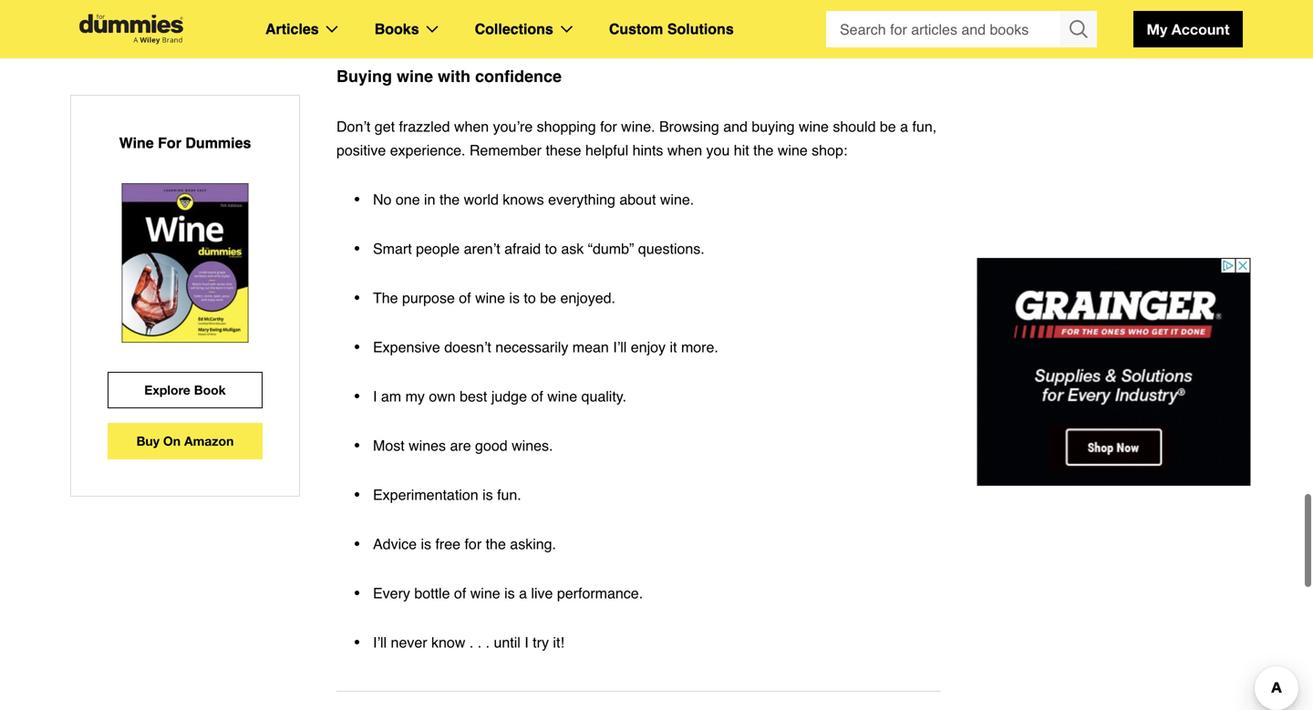 Task type: describe. For each thing, give the bounding box(es) containing it.
1 horizontal spatial when
[[667, 142, 702, 159]]

judge
[[491, 388, 527, 405]]

the inside don't get frazzled when you're shopping for wine. browsing and buying wine should be a fun, positive experience. remember these helpful hints when you hit the wine shop:
[[753, 142, 774, 159]]

custom solutions link
[[609, 17, 734, 41]]

account
[[1172, 21, 1230, 38]]

questions.
[[638, 240, 705, 257]]

explore
[[144, 383, 190, 398]]

wine left with
[[397, 67, 433, 86]]

smart people aren't afraid to ask "dumb" questions.
[[373, 240, 705, 257]]

1 vertical spatial be
[[540, 290, 556, 306]]

collections
[[475, 21, 553, 37]]

shop:
[[812, 142, 847, 159]]

the purpose of wine is to be enjoyed.
[[373, 290, 616, 306]]

is left live
[[504, 585, 515, 602]]

buy on amazon
[[136, 434, 234, 449]]

frazzled
[[399, 118, 450, 135]]

1 horizontal spatial the
[[486, 536, 506, 553]]

is left free
[[421, 536, 431, 553]]

1 horizontal spatial wine.
[[660, 191, 694, 208]]

fun,
[[912, 118, 937, 135]]

mean
[[572, 339, 609, 356]]

try
[[533, 634, 549, 651]]

quality.
[[581, 388, 627, 405]]

wine for dummies
[[119, 135, 251, 151]]

and
[[723, 118, 748, 135]]

free
[[435, 536, 461, 553]]

asking.
[[510, 536, 556, 553]]

3 . from the left
[[486, 634, 490, 651]]

don't
[[337, 118, 371, 135]]

experimentation is fun.
[[373, 487, 521, 503]]

experience.
[[390, 142, 465, 159]]

0 horizontal spatial the
[[439, 191, 460, 208]]

remember
[[470, 142, 542, 159]]

open book categories image
[[426, 26, 438, 33]]

expensive doesn't necessarily mean i'll enjoy it more.
[[373, 339, 718, 356]]

shopping
[[537, 118, 596, 135]]

necessarily
[[495, 339, 568, 356]]

open collections list image
[[561, 26, 573, 33]]

solutions
[[667, 21, 734, 37]]

0 vertical spatial i'll
[[613, 339, 627, 356]]

most
[[373, 437, 405, 454]]

it
[[670, 339, 677, 356]]

it!
[[553, 634, 564, 651]]

confidence
[[475, 67, 562, 86]]

aren't
[[464, 240, 500, 257]]

book
[[194, 383, 226, 398]]

custom
[[609, 21, 663, 37]]

know
[[431, 634, 465, 651]]

expensive
[[373, 339, 440, 356]]

wine
[[119, 135, 154, 151]]

amazon
[[184, 434, 234, 449]]

every
[[373, 585, 410, 602]]

advice
[[373, 536, 417, 553]]

wines.
[[512, 437, 553, 454]]

book image image
[[122, 183, 249, 343]]

wine down "buying"
[[778, 142, 808, 159]]

1 vertical spatial of
[[531, 388, 543, 405]]

wines
[[409, 437, 446, 454]]

my account link
[[1134, 11, 1243, 47]]

for
[[158, 135, 181, 151]]

wine up shop:
[[799, 118, 829, 135]]

best
[[460, 388, 487, 405]]

wine down aren't
[[475, 290, 505, 306]]

ask
[[561, 240, 584, 257]]

hints
[[633, 142, 663, 159]]

wine. inside don't get frazzled when you're shopping for wine. browsing and buying wine should be a fun, positive experience. remember these helpful hints when you hit the wine shop:
[[621, 118, 655, 135]]

should
[[833, 118, 876, 135]]

is down afraid
[[509, 290, 520, 306]]

books
[[375, 21, 419, 37]]

positive
[[337, 142, 386, 159]]

explore book
[[144, 383, 226, 398]]

hit
[[734, 142, 749, 159]]

articles
[[265, 21, 319, 37]]

enjoyed.
[[560, 290, 616, 306]]

the
[[373, 290, 398, 306]]



Task type: vqa. For each thing, say whether or not it's contained in the screenshot.
helpful
yes



Task type: locate. For each thing, give the bounding box(es) containing it.
advice is free for the asking.
[[373, 536, 556, 553]]

the
[[753, 142, 774, 159], [439, 191, 460, 208], [486, 536, 506, 553]]

be right should
[[880, 118, 896, 135]]

for right free
[[465, 536, 482, 553]]

1 horizontal spatial .
[[478, 634, 482, 651]]

for inside don't get frazzled when you're shopping for wine. browsing and buying wine should be a fun, positive experience. remember these helpful hints when you hit the wine shop:
[[600, 118, 617, 135]]

the right in
[[439, 191, 460, 208]]

"dumb"
[[588, 240, 634, 257]]

own
[[429, 388, 456, 405]]

get
[[375, 118, 395, 135]]

no one in the world knows everything about wine.
[[373, 191, 694, 208]]

Search for articles and books text field
[[826, 11, 1062, 47]]

when left "you're"
[[454, 118, 489, 135]]

everything
[[548, 191, 615, 208]]

1 horizontal spatial be
[[880, 118, 896, 135]]

you
[[706, 142, 730, 159]]

custom solutions
[[609, 21, 734, 37]]

live
[[531, 585, 553, 602]]

i left try
[[525, 634, 529, 651]]

for up helpful
[[600, 118, 617, 135]]

explore book link
[[108, 372, 263, 409]]

buying wine with confidence
[[337, 67, 562, 86]]

0 horizontal spatial to
[[524, 290, 536, 306]]

1 horizontal spatial a
[[900, 118, 908, 135]]

good
[[475, 437, 508, 454]]

0 vertical spatial when
[[454, 118, 489, 135]]

helpful
[[585, 142, 628, 159]]

a left fun,
[[900, 118, 908, 135]]

close this dialog image
[[1286, 636, 1304, 655]]

wine up "i'll never know . . . until i try it!"
[[470, 585, 500, 602]]

1 vertical spatial i'll
[[373, 634, 387, 651]]

of for a
[[454, 585, 466, 602]]

don't get frazzled when you're shopping for wine. browsing and buying wine should be a fun, positive experience. remember these helpful hints when you hit the wine shop:
[[337, 118, 937, 159]]

wine. right 'about' on the top of page
[[660, 191, 694, 208]]

2 horizontal spatial the
[[753, 142, 774, 159]]

i'll never know . . . until i try it!
[[373, 634, 564, 651]]

of right judge
[[531, 388, 543, 405]]

of right purpose
[[459, 290, 471, 306]]

about
[[620, 191, 656, 208]]

is left "fun."
[[482, 487, 493, 503]]

afraid
[[504, 240, 541, 257]]

0 horizontal spatial i
[[373, 388, 377, 405]]

with
[[438, 67, 471, 86]]

when
[[454, 118, 489, 135], [667, 142, 702, 159]]

0 vertical spatial be
[[880, 118, 896, 135]]

0 horizontal spatial for
[[465, 536, 482, 553]]

people
[[416, 240, 460, 257]]

0 horizontal spatial be
[[540, 290, 556, 306]]

buy on amazon link
[[108, 423, 263, 460]]

am
[[381, 388, 401, 405]]

0 horizontal spatial .
[[469, 634, 474, 651]]

0 horizontal spatial when
[[454, 118, 489, 135]]

wine
[[397, 67, 433, 86], [799, 118, 829, 135], [778, 142, 808, 159], [475, 290, 505, 306], [547, 388, 577, 405], [470, 585, 500, 602]]

bottle
[[414, 585, 450, 602]]

0 horizontal spatial i'll
[[373, 634, 387, 651]]

i'll left enjoy
[[613, 339, 627, 356]]

browsing
[[659, 118, 719, 135]]

wine left quality.
[[547, 388, 577, 405]]

0 vertical spatial for
[[600, 118, 617, 135]]

no
[[373, 191, 392, 208]]

0 vertical spatial wine.
[[621, 118, 655, 135]]

world
[[464, 191, 499, 208]]

most wines are good wines.
[[373, 437, 553, 454]]

2 horizontal spatial .
[[486, 634, 490, 651]]

on
[[163, 434, 181, 449]]

0 horizontal spatial wine.
[[621, 118, 655, 135]]

wine.
[[621, 118, 655, 135], [660, 191, 694, 208]]

purpose
[[402, 290, 455, 306]]

i'll
[[613, 339, 627, 356], [373, 634, 387, 651]]

you're
[[493, 118, 533, 135]]

1 . from the left
[[469, 634, 474, 651]]

0 vertical spatial a
[[900, 118, 908, 135]]

fun.
[[497, 487, 521, 503]]

1 horizontal spatial i
[[525, 634, 529, 651]]

1 horizontal spatial i'll
[[613, 339, 627, 356]]

enjoy
[[631, 339, 666, 356]]

a left live
[[519, 585, 527, 602]]

these
[[546, 142, 581, 159]]

smart
[[373, 240, 412, 257]]

in
[[424, 191, 435, 208]]

every bottle of wine is a live performance.
[[373, 585, 643, 602]]

2 . from the left
[[478, 634, 482, 651]]

be left enjoyed.
[[540, 290, 556, 306]]

i
[[373, 388, 377, 405], [525, 634, 529, 651]]

to up 'necessarily'
[[524, 290, 536, 306]]

dummies
[[185, 135, 251, 151]]

1 vertical spatial when
[[667, 142, 702, 159]]

experimentation
[[373, 487, 478, 503]]

my account
[[1147, 21, 1230, 38]]

performance.
[[557, 585, 643, 602]]

0 vertical spatial of
[[459, 290, 471, 306]]

1 vertical spatial for
[[465, 536, 482, 553]]

knows
[[503, 191, 544, 208]]

buying
[[337, 67, 392, 86]]

1 vertical spatial wine.
[[660, 191, 694, 208]]

.
[[469, 634, 474, 651], [478, 634, 482, 651], [486, 634, 490, 651]]

0 vertical spatial i
[[373, 388, 377, 405]]

until
[[494, 634, 521, 651]]

of for to
[[459, 290, 471, 306]]

my
[[405, 388, 425, 405]]

a inside don't get frazzled when you're shopping for wine. browsing and buying wine should be a fun, positive experience. remember these helpful hints when you hit the wine shop:
[[900, 118, 908, 135]]

logo image
[[70, 14, 192, 44]]

i'll left never
[[373, 634, 387, 651]]

be
[[880, 118, 896, 135], [540, 290, 556, 306]]

more.
[[681, 339, 718, 356]]

2 vertical spatial of
[[454, 585, 466, 602]]

2 vertical spatial the
[[486, 536, 506, 553]]

1 horizontal spatial for
[[600, 118, 617, 135]]

the right hit
[[753, 142, 774, 159]]

when down browsing
[[667, 142, 702, 159]]

buy
[[136, 434, 160, 449]]

doesn't
[[444, 339, 491, 356]]

the left asking.
[[486, 536, 506, 553]]

1 horizontal spatial to
[[545, 240, 557, 257]]

my
[[1147, 21, 1168, 38]]

1 vertical spatial i
[[525, 634, 529, 651]]

one
[[396, 191, 420, 208]]

is
[[509, 290, 520, 306], [482, 487, 493, 503], [421, 536, 431, 553], [504, 585, 515, 602]]

0 vertical spatial the
[[753, 142, 774, 159]]

be inside don't get frazzled when you're shopping for wine. browsing and buying wine should be a fun, positive experience. remember these helpful hints when you hit the wine shop:
[[880, 118, 896, 135]]

of right the bottle
[[454, 585, 466, 602]]

i left am
[[373, 388, 377, 405]]

wine. up 'hints'
[[621, 118, 655, 135]]

to left ask
[[545, 240, 557, 257]]

1 vertical spatial the
[[439, 191, 460, 208]]

of
[[459, 290, 471, 306], [531, 388, 543, 405], [454, 585, 466, 602]]

0 horizontal spatial a
[[519, 585, 527, 602]]

to
[[545, 240, 557, 257], [524, 290, 536, 306]]

1 vertical spatial to
[[524, 290, 536, 306]]

are
[[450, 437, 471, 454]]

never
[[391, 634, 427, 651]]

group
[[826, 11, 1097, 47]]

advertisement element
[[977, 258, 1251, 486]]

buying
[[752, 118, 795, 135]]

0 vertical spatial to
[[545, 240, 557, 257]]

i am my own best judge of wine quality.
[[373, 388, 627, 405]]

1 vertical spatial a
[[519, 585, 527, 602]]

open article categories image
[[326, 26, 338, 33]]



